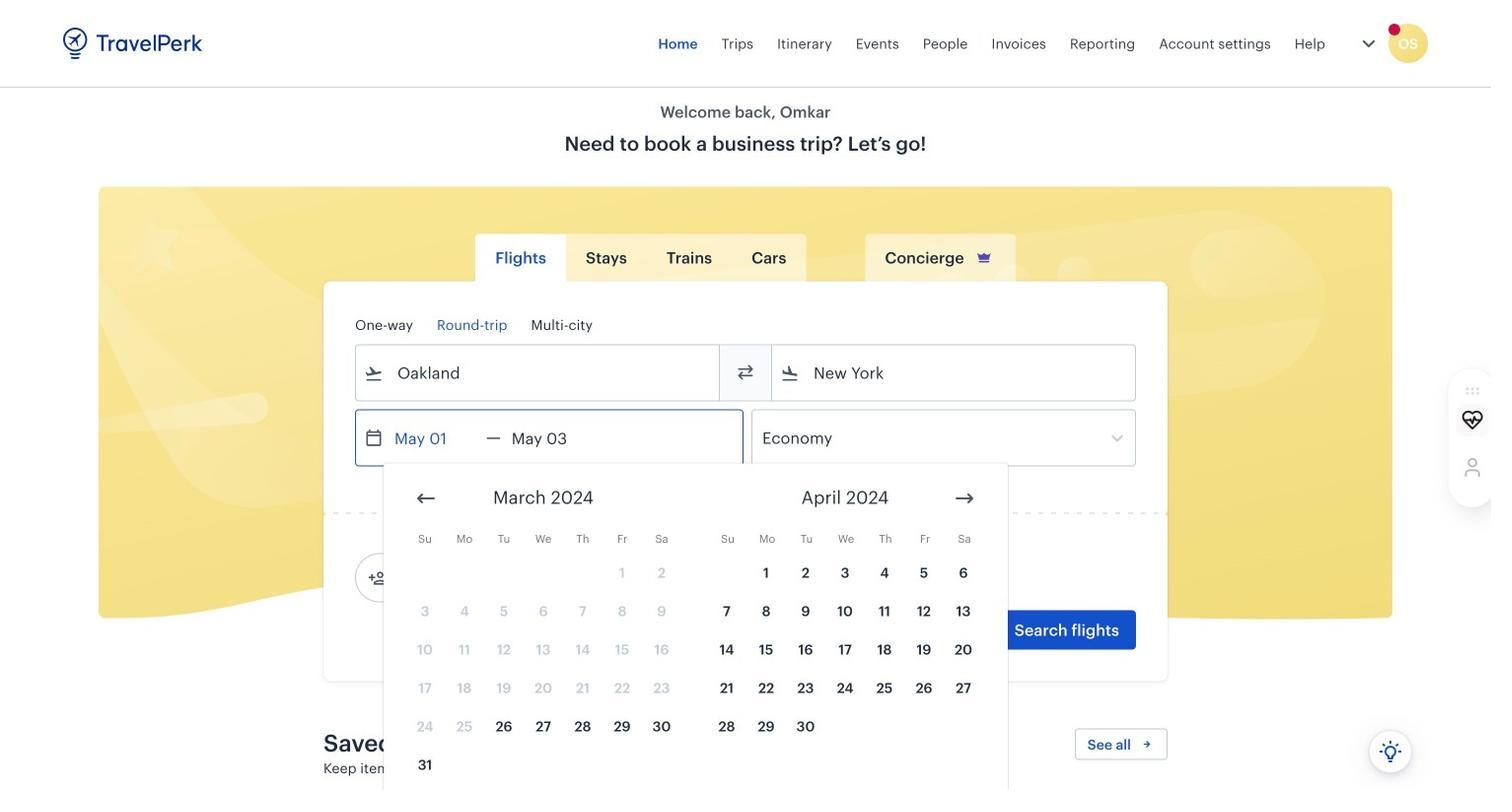 Task type: locate. For each thing, give the bounding box(es) containing it.
To search field
[[800, 358, 1110, 389]]

From search field
[[384, 358, 693, 389]]

calendar application
[[384, 464, 1491, 790]]

Add first traveler search field
[[388, 563, 593, 594]]

Return text field
[[501, 411, 603, 466]]

move backward to switch to the previous month. image
[[414, 487, 438, 511]]



Task type: describe. For each thing, give the bounding box(es) containing it.
Depart text field
[[384, 411, 486, 466]]

move forward to switch to the next month. image
[[953, 487, 976, 511]]



Task type: vqa. For each thing, say whether or not it's contained in the screenshot.
From search field
yes



